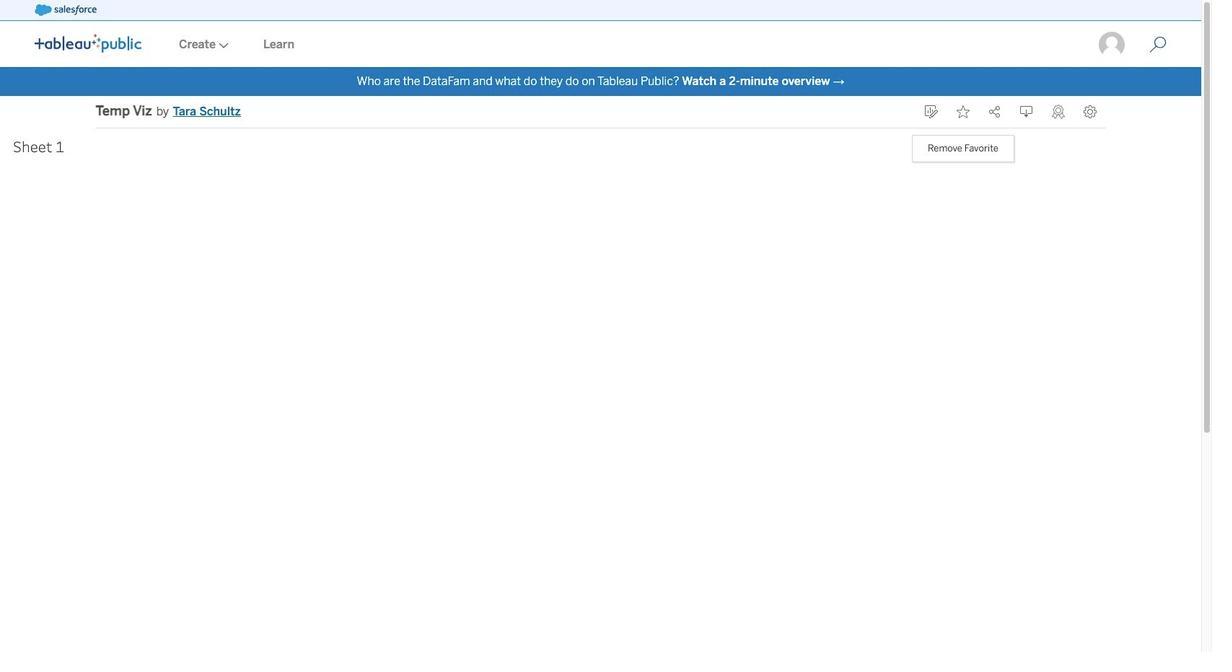 Task type: describe. For each thing, give the bounding box(es) containing it.
favorite button image
[[956, 105, 969, 118]]

edit image
[[925, 105, 938, 118]]



Task type: vqa. For each thing, say whether or not it's contained in the screenshot.
"Favorite button" icon
yes



Task type: locate. For each thing, give the bounding box(es) containing it.
salesforce logo image
[[35, 4, 97, 16]]

tara.schultz image
[[1097, 30, 1126, 59]]

logo image
[[35, 34, 141, 53]]

nominate for viz of the day image
[[1052, 105, 1065, 119]]

create image
[[216, 43, 229, 48]]

go to search image
[[1132, 36, 1184, 53]]



